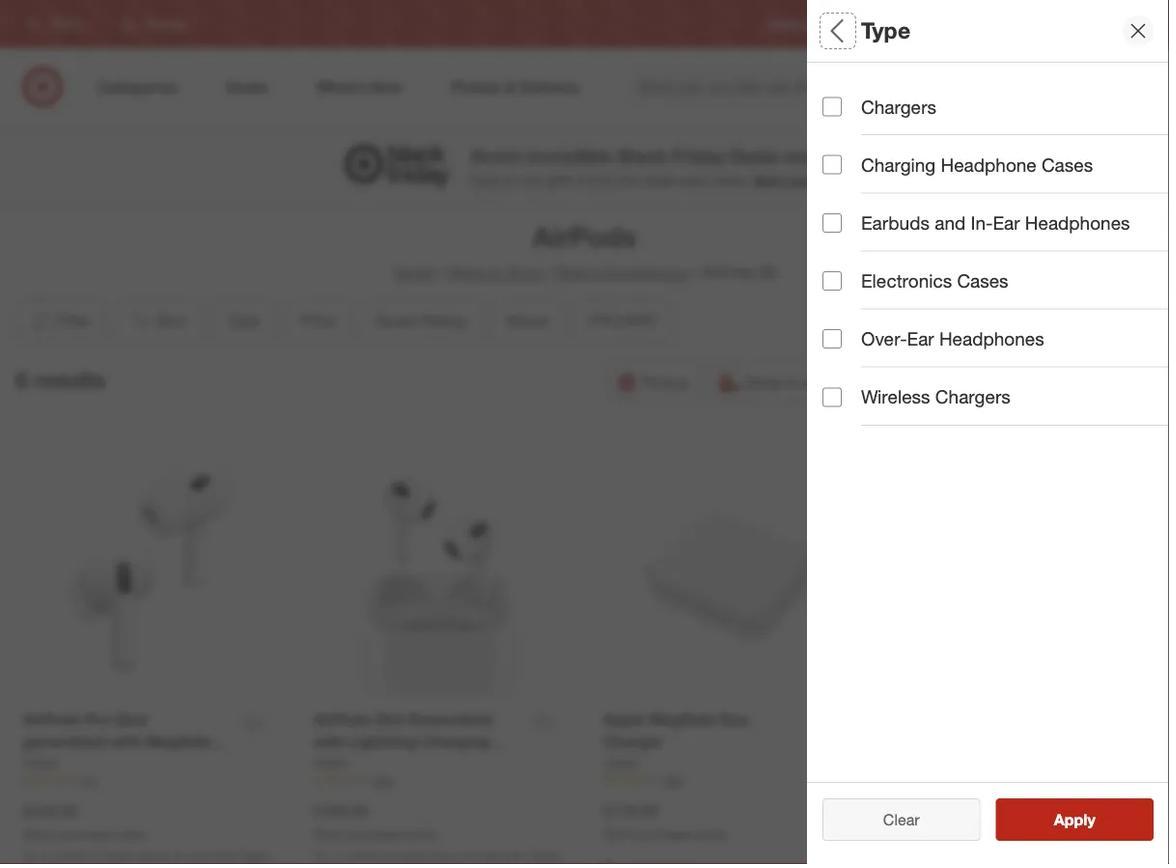 Task type: describe. For each thing, give the bounding box(es) containing it.
type inside dialog
[[862, 17, 911, 44]]

2 / from the left
[[548, 263, 553, 282]]

2 for $169.99
[[331, 849, 338, 864]]

Wireless Chargers checkbox
[[823, 388, 842, 407]]

registry link
[[767, 16, 810, 32]]

months for $249.99
[[51, 849, 89, 864]]

friday
[[672, 145, 725, 167]]

airpods (3rd generation) with lightning charging case
[[313, 710, 494, 773]]

when for $249.99
[[23, 827, 53, 842]]

airpods pro (2nd generation) with magsafe case (usb‑c) link
[[23, 709, 229, 773]]

deals
[[645, 172, 677, 188]]

in
[[786, 373, 798, 392]]

for for airpods pro (2nd generation) with magsafe case (usb‑c)
[[173, 849, 187, 864]]

stock
[[979, 418, 1024, 440]]

see
[[1034, 810, 1062, 829]]

earbuds and in-ear headphones
[[862, 212, 1131, 234]]

lightning
[[349, 732, 418, 751]]

Electronics Cases checkbox
[[823, 271, 842, 291]]

1 / from the left
[[439, 263, 444, 282]]

0 vertical spatial fpo/apo
[[589, 311, 657, 330]]

and
[[935, 212, 966, 234]]

(3rd
[[375, 710, 404, 729]]

airpods for airpods pro (2nd generation) with magsafe case (usb‑c)
[[23, 710, 80, 729]]

filter button
[[15, 299, 105, 342]]

1 vertical spatial chargers
[[936, 386, 1011, 408]]

105 link
[[604, 772, 856, 789]]

see results button
[[996, 799, 1154, 841]]

include
[[862, 418, 922, 440]]

purchased for $249.99
[[56, 827, 111, 842]]

purchased for $129.99
[[637, 827, 692, 842]]

generation)
[[23, 732, 106, 751]]

guest inside "all filters" dialog
[[823, 218, 874, 240]]

909 link
[[313, 772, 565, 789]]

Include out of stock checkbox
[[823, 420, 842, 439]]

target link
[[393, 263, 435, 282]]

2 for $249.99
[[41, 849, 47, 864]]

find stores
[[1099, 17, 1158, 31]]

when for $129.99
[[604, 827, 634, 842]]

find
[[590, 172, 612, 188]]

2 vertical spatial type
[[227, 311, 260, 330]]

online for $169.99
[[405, 827, 436, 842]]

find stores link
[[1099, 16, 1158, 32]]

guest rating inside "all filters" dialog
[[823, 218, 937, 240]]

$129.99 when purchased online
[[604, 802, 726, 842]]

free for airpods pro (2nd generation) with magsafe case (usb‑c)
[[191, 849, 211, 864]]

pro
[[85, 710, 110, 729]]

online for $549.00
[[986, 846, 1017, 860]]

shop inside button
[[745, 373, 782, 392]]

same day delivery
[[894, 373, 1024, 392]]

charger
[[604, 732, 663, 751]]

(6)
[[760, 263, 777, 282]]

apple inside the $249.99 when purchased online try 2 months of apple music for free with target
[[106, 849, 136, 864]]

with inside airpods pro (2nd generation) with magsafe case (usb‑c)
[[110, 732, 142, 751]]

all filters
[[823, 17, 916, 44]]

0 horizontal spatial cases
[[958, 270, 1009, 292]]

saving
[[789, 172, 831, 188]]

over-ear headphones
[[862, 328, 1045, 350]]

(2nd
[[115, 710, 146, 729]]

rating inside "all filters" dialog
[[880, 218, 937, 240]]

now
[[785, 145, 822, 167]]

shop in store
[[745, 373, 838, 392]]

ad
[[881, 17, 896, 31]]

all
[[823, 17, 850, 44]]

target for airpods (3rd generation) with lightning charging case
[[529, 849, 561, 864]]

music for $249.99
[[139, 849, 170, 864]]

in-
[[971, 212, 993, 234]]

on
[[505, 172, 520, 188]]

1 vertical spatial headphones
[[940, 328, 1045, 350]]

fpo/apo inside "all filters" dialog
[[823, 353, 906, 375]]

score
[[471, 145, 522, 167]]

electronics cases
[[862, 270, 1009, 292]]

day
[[938, 373, 964, 392]]

909
[[373, 773, 392, 787]]

all filters dialog
[[807, 0, 1170, 864]]

0 vertical spatial ear
[[993, 212, 1020, 234]]

charging headphone cases
[[862, 154, 1094, 176]]

over-
[[862, 328, 907, 350]]

shop in store button
[[710, 361, 850, 404]]

each
[[681, 172, 710, 188]]

week.
[[714, 172, 749, 188]]

weekly ad link
[[841, 16, 896, 32]]

ways to shop link
[[448, 263, 544, 282]]

$549.00
[[894, 820, 949, 839]]

generation)
[[408, 710, 494, 729]]

of inside "all filters" dialog
[[958, 418, 974, 440]]

type dialog
[[807, 0, 1170, 864]]

target for airpods pro (2nd generation) with magsafe case (usb‑c)
[[239, 849, 270, 864]]

brand experiences link
[[557, 263, 689, 282]]

duo
[[719, 710, 749, 729]]

online for $249.99
[[114, 827, 145, 842]]

store
[[803, 373, 838, 392]]

1 horizontal spatial brand button
[[823, 266, 1170, 333]]

earbuds
[[862, 212, 930, 234]]

electronics
[[862, 270, 953, 292]]

headphone
[[941, 154, 1037, 176]]

incredible
[[527, 145, 613, 167]]

weekly ad
[[841, 17, 896, 31]]

$169.99 when purchased online try 2 months of apple music for free with target
[[313, 802, 561, 864]]

try for $169.99
[[313, 849, 328, 864]]

charging inside the "type" dialog
[[862, 154, 936, 176]]

online for $129.99
[[695, 827, 726, 842]]

0 vertical spatial chargers
[[862, 96, 937, 118]]

all
[[915, 810, 930, 829]]

Earbuds and In-Ear Headphones checkbox
[[823, 213, 842, 233]]

type inside "all filters" dialog
[[823, 83, 864, 105]]

apple magsafe duo charger link
[[604, 709, 810, 753]]

apple link for generation)
[[23, 753, 58, 772]]

1 vertical spatial guest rating
[[376, 311, 466, 330]]

6 results
[[15, 367, 106, 394]]

What can we help you find? suggestions appear below search field
[[627, 66, 925, 108]]

apple magsafe duo charger
[[604, 710, 749, 751]]

$169.99
[[313, 802, 368, 820]]

registry
[[767, 17, 810, 31]]

0 horizontal spatial fpo/apo button
[[573, 299, 673, 342]]



Task type: locate. For each thing, give the bounding box(es) containing it.
0 horizontal spatial type button
[[210, 299, 276, 342]]

clear all
[[874, 810, 930, 829]]

0 horizontal spatial results
[[34, 367, 106, 394]]

3 apple link from the left
[[604, 753, 639, 772]]

1 vertical spatial magsafe
[[146, 732, 211, 751]]

0 horizontal spatial rating
[[422, 311, 466, 330]]

months for $169.99
[[341, 849, 380, 864]]

0 horizontal spatial guest
[[376, 311, 417, 330]]

magsafe inside apple magsafe duo charger
[[650, 710, 715, 729]]

free inside $169.99 when purchased online try 2 months of apple music for free with target
[[481, 849, 501, 864]]

shop
[[507, 263, 544, 282], [745, 373, 782, 392]]

results right 6
[[34, 367, 106, 394]]

apple link down generation)
[[23, 753, 58, 772]]

try down $249.99
[[23, 849, 38, 864]]

stores
[[1125, 17, 1158, 31]]

2 try from the left
[[313, 849, 328, 864]]

purchased
[[56, 827, 111, 842], [346, 827, 402, 842], [637, 827, 692, 842], [927, 846, 983, 860]]

1 horizontal spatial results
[[1066, 810, 1116, 829]]

1 horizontal spatial brand
[[557, 263, 598, 282]]

airpods for airpods (3rd generation) with lightning charging case
[[313, 710, 371, 729]]

fpo/apo
[[589, 311, 657, 330], [823, 353, 906, 375]]

0 vertical spatial brand
[[557, 263, 598, 282]]

guest down target link
[[376, 311, 417, 330]]

of down 909
[[383, 849, 393, 864]]

0 horizontal spatial ear
[[907, 328, 935, 350]]

guest rating down target link
[[376, 311, 466, 330]]

1 vertical spatial cases
[[958, 270, 1009, 292]]

weekly
[[841, 17, 878, 31]]

1 for from the left
[[173, 849, 187, 864]]

target inside $169.99 when purchased online try 2 months of apple music for free with target
[[529, 849, 561, 864]]

target
[[393, 263, 435, 282], [239, 849, 270, 864], [529, 849, 561, 864]]

apple link for with
[[313, 753, 348, 772]]

target inside the $249.99 when purchased online try 2 months of apple music for free with target
[[239, 849, 270, 864]]

1 horizontal spatial try
[[313, 849, 328, 864]]

2 months from the left
[[341, 849, 380, 864]]

charging inside airpods (3rd generation) with lightning charging case
[[422, 732, 489, 751]]

with inside airpods (3rd generation) with lightning charging case
[[313, 732, 344, 751]]

music inside $169.99 when purchased online try 2 months of apple music for free with target
[[430, 849, 461, 864]]

results for 6 results
[[34, 367, 106, 394]]

ear up same
[[907, 328, 935, 350]]

1 apple link from the left
[[23, 753, 58, 772]]

purchased down "$129.99"
[[637, 827, 692, 842]]

guest rating up electronics in the top of the page
[[823, 218, 937, 240]]

shop right to
[[507, 263, 544, 282]]

guest up electronics cases checkbox at the top right
[[823, 218, 874, 240]]

charging up earbuds
[[862, 154, 936, 176]]

1 horizontal spatial free
[[481, 849, 501, 864]]

airpods (3rd generation) with lightning charging case image
[[313, 446, 565, 697], [313, 446, 565, 697]]

apple inside apple magsafe duo charger
[[604, 710, 646, 729]]

when inside $549.00 when purchased online
[[894, 846, 924, 860]]

1 vertical spatial price button
[[284, 299, 352, 342]]

case inside airpods pro (2nd generation) with magsafe case (usb‑c)
[[23, 754, 60, 773]]

when for $169.99
[[313, 827, 343, 842]]

0 horizontal spatial 2
[[41, 849, 47, 864]]

2 vertical spatial brand
[[507, 311, 549, 330]]

0 horizontal spatial case
[[23, 754, 60, 773]]

0 vertical spatial price button
[[823, 130, 1170, 198]]

clear inside clear button
[[884, 810, 920, 829]]

74
[[83, 773, 95, 787]]

find
[[1099, 17, 1122, 31]]

magsafe left duo
[[650, 710, 715, 729]]

1 vertical spatial guest
[[376, 311, 417, 330]]

magsafe
[[650, 710, 715, 729], [146, 732, 211, 751]]

1 vertical spatial rating
[[422, 311, 466, 330]]

brand button down to
[[491, 299, 565, 342]]

airpods
[[533, 219, 637, 254], [701, 263, 756, 282], [23, 710, 80, 729], [313, 710, 371, 729]]

filters
[[856, 17, 916, 44]]

1 horizontal spatial for
[[464, 849, 478, 864]]

purchased down $249.99
[[56, 827, 111, 842]]

airpods up generation)
[[23, 710, 80, 729]]

airpods pro (2nd generation) with magsafe case (usb‑c)
[[23, 710, 211, 773]]

start
[[753, 172, 785, 188]]

months inside the $249.99 when purchased online try 2 months of apple music for free with target
[[51, 849, 89, 864]]

of for airpods (3rd generation) with lightning charging case
[[383, 849, 393, 864]]

1 horizontal spatial cases
[[1042, 154, 1094, 176]]

apple
[[604, 710, 646, 729], [23, 754, 58, 771], [313, 754, 348, 771], [604, 754, 639, 771], [106, 849, 136, 864], [396, 849, 427, 864]]

pickup
[[643, 373, 689, 392]]

1 horizontal spatial months
[[341, 849, 380, 864]]

1 horizontal spatial fpo/apo
[[823, 353, 906, 375]]

1 horizontal spatial fpo/apo button
[[823, 333, 1170, 401]]

0 vertical spatial guest rating
[[823, 218, 937, 240]]

headphones up delivery
[[940, 328, 1045, 350]]

6
[[15, 367, 28, 394]]

2 inside the $249.99 when purchased online try 2 months of apple music for free with target
[[41, 849, 47, 864]]

airpods up brand experiences link
[[533, 219, 637, 254]]

2 music from the left
[[430, 849, 461, 864]]

months inside $169.99 when purchased online try 2 months of apple music for free with target
[[341, 849, 380, 864]]

headphones right in-
[[1026, 212, 1131, 234]]

online down 105 link in the right of the page
[[695, 827, 726, 842]]

Chargers checkbox
[[823, 97, 842, 116]]

apple down the 74 link
[[106, 849, 136, 864]]

apple link
[[23, 753, 58, 772], [313, 753, 348, 772], [604, 753, 639, 772]]

&
[[577, 172, 586, 188]]

case down generation)
[[23, 754, 60, 773]]

airpods pro (2nd generation) with magsafe case (usb‑c) image
[[23, 446, 275, 697], [23, 446, 275, 697]]

free down the 74 link
[[191, 849, 211, 864]]

music down the 74 link
[[139, 849, 170, 864]]

of inside the $249.99 when purchased online try 2 months of apple music for free with target
[[93, 849, 103, 864]]

apply button
[[996, 799, 1154, 841]]

of right out
[[958, 418, 974, 440]]

2 horizontal spatial of
[[958, 418, 974, 440]]

apple down 909 link
[[396, 849, 427, 864]]

apple inside $169.99 when purchased online try 2 months of apple music for free with target
[[396, 849, 427, 864]]

2 for from the left
[[464, 849, 478, 864]]

type button right sort
[[210, 299, 276, 342]]

purchased inside $129.99 when purchased online
[[637, 827, 692, 842]]

try inside $169.99 when purchased online try 2 months of apple music for free with target
[[313, 849, 328, 864]]

1 music from the left
[[139, 849, 170, 864]]

results for see results
[[1066, 810, 1116, 829]]

results right see
[[1066, 810, 1116, 829]]

case up $169.99 on the bottom
[[313, 754, 350, 773]]

online down apply button
[[986, 846, 1017, 860]]

0 horizontal spatial free
[[191, 849, 211, 864]]

filter
[[57, 311, 91, 330]]

1 clear from the left
[[874, 810, 910, 829]]

1 months from the left
[[51, 849, 89, 864]]

2 free from the left
[[481, 849, 501, 864]]

0 horizontal spatial price
[[300, 311, 335, 330]]

months down $249.99
[[51, 849, 89, 864]]

74 link
[[23, 772, 275, 789]]

2 horizontal spatial apple link
[[604, 753, 639, 772]]

0 vertical spatial guest rating button
[[823, 198, 1170, 266]]

2 horizontal spatial target
[[529, 849, 561, 864]]

when down "$129.99"
[[604, 827, 634, 842]]

free
[[191, 849, 211, 864], [481, 849, 501, 864]]

black
[[618, 145, 667, 167]]

for
[[173, 849, 187, 864], [464, 849, 478, 864]]

2 down $249.99
[[41, 849, 47, 864]]

0 horizontal spatial fpo/apo
[[589, 311, 657, 330]]

when down $549.00
[[894, 846, 924, 860]]

when inside the $249.99 when purchased online try 2 months of apple music for free with target
[[23, 827, 53, 842]]

when inside $129.99 when purchased online
[[604, 827, 634, 842]]

2 down $169.99 on the bottom
[[331, 849, 338, 864]]

0 horizontal spatial shop
[[507, 263, 544, 282]]

airpods inside airpods (3rd generation) with lightning charging case
[[313, 710, 371, 729]]

1 vertical spatial brand
[[823, 286, 876, 308]]

apple down charger on the bottom right of the page
[[604, 754, 639, 771]]

of inside $169.99 when purchased online try 2 months of apple music for free with target
[[383, 849, 393, 864]]

brand button down earbuds and in-ear headphones
[[823, 266, 1170, 333]]

0 vertical spatial magsafe
[[650, 710, 715, 729]]

charging down "generation)"
[[422, 732, 489, 751]]

2 horizontal spatial brand
[[823, 286, 876, 308]]

clear button
[[823, 799, 981, 841]]

target inside airpods target / ways to shop / brand experiences / airpods (6)
[[393, 263, 435, 282]]

clear for clear all
[[874, 810, 910, 829]]

1 horizontal spatial guest
[[823, 218, 874, 240]]

purchased inside the $249.99 when purchased online try 2 months of apple music for free with target
[[56, 827, 111, 842]]

deals
[[731, 145, 780, 167]]

/ right to
[[548, 263, 553, 282]]

apple link for charger
[[604, 753, 639, 772]]

$249.99
[[23, 802, 78, 820]]

1 horizontal spatial charging
[[862, 154, 936, 176]]

airpods up lightning
[[313, 710, 371, 729]]

pickup button
[[607, 361, 702, 404]]

1 vertical spatial fpo/apo
[[823, 353, 906, 375]]

try down $169.99 on the bottom
[[313, 849, 328, 864]]

apple up charger on the bottom right of the page
[[604, 710, 646, 729]]

1 vertical spatial results
[[1066, 810, 1116, 829]]

clear for clear
[[884, 810, 920, 829]]

1 horizontal spatial magsafe
[[650, 710, 715, 729]]

0 vertical spatial price
[[823, 150, 868, 173]]

0 horizontal spatial for
[[173, 849, 187, 864]]

0 horizontal spatial guest rating button
[[360, 299, 483, 342]]

rating down the ways
[[422, 311, 466, 330]]

online
[[114, 827, 145, 842], [405, 827, 436, 842], [695, 827, 726, 842], [986, 846, 1017, 860]]

105
[[664, 773, 683, 787]]

type
[[862, 17, 911, 44], [823, 83, 864, 105], [227, 311, 260, 330]]

1 free from the left
[[191, 849, 211, 864]]

brand up over-ear headphones 'option'
[[823, 286, 876, 308]]

2 clear from the left
[[884, 810, 920, 829]]

1 vertical spatial type button
[[210, 299, 276, 342]]

0 vertical spatial results
[[34, 367, 106, 394]]

brand
[[557, 263, 598, 282], [823, 286, 876, 308], [507, 311, 549, 330]]

0 horizontal spatial magsafe
[[146, 732, 211, 751]]

ear right and
[[993, 212, 1020, 234]]

0 vertical spatial guest
[[823, 218, 874, 240]]

ear
[[993, 212, 1020, 234], [907, 328, 935, 350]]

score incredible black friday deals now save on top gifts & find new deals each week. start saving
[[471, 145, 831, 188]]

free for airpods (3rd generation) with lightning charging case
[[481, 849, 501, 864]]

for down the 74 link
[[173, 849, 187, 864]]

0 horizontal spatial guest rating
[[376, 311, 466, 330]]

1 horizontal spatial ear
[[993, 212, 1020, 234]]

months down $169.99 on the bottom
[[341, 849, 380, 864]]

sort
[[157, 311, 186, 330]]

guest rating button down target link
[[360, 299, 483, 342]]

cases right headphone
[[1042, 154, 1094, 176]]

clear inside clear all button
[[874, 810, 910, 829]]

1 try from the left
[[23, 849, 38, 864]]

1 horizontal spatial price
[[823, 150, 868, 173]]

clear
[[874, 810, 910, 829], [884, 810, 920, 829]]

0 horizontal spatial apple link
[[23, 753, 58, 772]]

0 vertical spatial rating
[[880, 218, 937, 240]]

free down 909 link
[[481, 849, 501, 864]]

see results
[[1034, 810, 1116, 829]]

gifts
[[547, 172, 573, 188]]

1 case from the left
[[23, 754, 60, 773]]

experiences
[[603, 263, 689, 282]]

1 vertical spatial shop
[[745, 373, 782, 392]]

fpo/apo button
[[573, 299, 673, 342], [823, 333, 1170, 401]]

1 vertical spatial guest rating button
[[360, 299, 483, 342]]

online inside $549.00 when purchased online
[[986, 846, 1017, 860]]

1 vertical spatial charging
[[422, 732, 489, 751]]

apple link up $169.99 on the bottom
[[313, 753, 348, 772]]

for for airpods (3rd generation) with lightning charging case
[[464, 849, 478, 864]]

0 horizontal spatial months
[[51, 849, 89, 864]]

try for $249.99
[[23, 849, 38, 864]]

1 horizontal spatial music
[[430, 849, 461, 864]]

music down 909 link
[[430, 849, 461, 864]]

case for with
[[313, 754, 350, 773]]

0 horizontal spatial target
[[239, 849, 270, 864]]

0 horizontal spatial music
[[139, 849, 170, 864]]

to
[[489, 263, 503, 282]]

rating up electronics in the top of the page
[[880, 218, 937, 240]]

1 horizontal spatial 2
[[331, 849, 338, 864]]

clear all button
[[823, 799, 981, 841]]

brand button
[[823, 266, 1170, 333], [491, 299, 565, 342]]

chargers
[[862, 96, 937, 118], [936, 386, 1011, 408]]

0 horizontal spatial of
[[93, 849, 103, 864]]

for inside $169.99 when purchased online try 2 months of apple music for free with target
[[464, 849, 478, 864]]

0 vertical spatial headphones
[[1026, 212, 1131, 234]]

fpo/apo down brand experiences link
[[589, 311, 657, 330]]

case
[[23, 754, 60, 773], [313, 754, 350, 773]]

type button up headphone
[[823, 63, 1170, 130]]

apply
[[1055, 810, 1096, 829]]

with inside $169.99 when purchased online try 2 months of apple music for free with target
[[504, 849, 526, 864]]

guest rating button down headphone
[[823, 198, 1170, 266]]

brand inside "all filters" dialog
[[823, 286, 876, 308]]

brand left experiences
[[557, 263, 598, 282]]

case for generation)
[[23, 754, 60, 773]]

airpods inside airpods pro (2nd generation) with magsafe case (usb‑c)
[[23, 710, 80, 729]]

/ left the ways
[[439, 263, 444, 282]]

fpo/apo down over-
[[823, 353, 906, 375]]

0 vertical spatial shop
[[507, 263, 544, 282]]

try inside the $249.99 when purchased online try 2 months of apple music for free with target
[[23, 849, 38, 864]]

1 horizontal spatial target
[[393, 263, 435, 282]]

1 horizontal spatial type button
[[823, 63, 1170, 130]]

when down $249.99
[[23, 827, 53, 842]]

0 horizontal spatial charging
[[422, 732, 489, 751]]

1 horizontal spatial apple link
[[313, 753, 348, 772]]

brand inside airpods target / ways to shop / brand experiences / airpods (6)
[[557, 263, 598, 282]]

purchased inside $169.99 when purchased online try 2 months of apple music for free with target
[[346, 827, 402, 842]]

new
[[616, 172, 641, 188]]

price inside "all filters" dialog
[[823, 150, 868, 173]]

/ right experiences
[[692, 263, 698, 282]]

(usb‑c)
[[64, 754, 123, 773]]

magsafe inside airpods pro (2nd generation) with magsafe case (usb‑c)
[[146, 732, 211, 751]]

free inside the $249.99 when purchased online try 2 months of apple music for free with target
[[191, 849, 211, 864]]

sort button
[[113, 299, 203, 342]]

purchased for $169.99
[[346, 827, 402, 842]]

online inside $129.99 when purchased online
[[695, 827, 726, 842]]

for inside the $249.99 when purchased online try 2 months of apple music for free with target
[[173, 849, 187, 864]]

magsafe up the 74 link
[[146, 732, 211, 751]]

out
[[927, 418, 953, 440]]

online down the 74 link
[[114, 827, 145, 842]]

2 2 from the left
[[331, 849, 338, 864]]

brand down ways to shop link
[[507, 311, 549, 330]]

shop inside airpods target / ways to shop / brand experiences / airpods (6)
[[507, 263, 544, 282]]

when
[[23, 827, 53, 842], [313, 827, 343, 842], [604, 827, 634, 842], [894, 846, 924, 860]]

when inside $169.99 when purchased online try 2 months of apple music for free with target
[[313, 827, 343, 842]]

music for $169.99
[[430, 849, 461, 864]]

0 horizontal spatial price button
[[284, 299, 352, 342]]

0 horizontal spatial brand button
[[491, 299, 565, 342]]

Over-Ear Headphones checkbox
[[823, 329, 842, 349]]

1 horizontal spatial rating
[[880, 218, 937, 240]]

purchased for $549.00
[[927, 846, 983, 860]]

2 case from the left
[[313, 754, 350, 773]]

purchased down $169.99 on the bottom
[[346, 827, 402, 842]]

purchased inside $549.00 when purchased online
[[927, 846, 983, 860]]

2 inside $169.99 when purchased online try 2 months of apple music for free with target
[[331, 849, 338, 864]]

when down $169.99 on the bottom
[[313, 827, 343, 842]]

3 / from the left
[[692, 263, 698, 282]]

2 horizontal spatial /
[[692, 263, 698, 282]]

1 vertical spatial ear
[[907, 328, 935, 350]]

$549.00 when purchased online
[[894, 820, 1017, 860]]

online inside $169.99 when purchased online try 2 months of apple music for free with target
[[405, 827, 436, 842]]

apple down generation)
[[23, 754, 58, 771]]

1 2 from the left
[[41, 849, 47, 864]]

0 vertical spatial charging
[[862, 154, 936, 176]]

when for $549.00
[[894, 846, 924, 860]]

cases down in-
[[958, 270, 1009, 292]]

apple link down charger on the bottom right of the page
[[604, 753, 639, 772]]

0 vertical spatial type
[[862, 17, 911, 44]]

purchased down $549.00
[[927, 846, 983, 860]]

airpods left (6)
[[701, 263, 756, 282]]

1 vertical spatial price
[[300, 311, 335, 330]]

1 horizontal spatial guest rating
[[823, 218, 937, 240]]

results
[[34, 367, 106, 394], [1066, 810, 1116, 829]]

1 vertical spatial type
[[823, 83, 864, 105]]

0 vertical spatial cases
[[1042, 154, 1094, 176]]

results inside button
[[1066, 810, 1116, 829]]

charging
[[862, 154, 936, 176], [422, 732, 489, 751]]

online down 909 link
[[405, 827, 436, 842]]

Charging Headphone Cases checkbox
[[823, 155, 842, 175]]

1 horizontal spatial case
[[313, 754, 350, 773]]

0 horizontal spatial /
[[439, 263, 444, 282]]

of down '74'
[[93, 849, 103, 864]]

for down 909 link
[[464, 849, 478, 864]]

1 horizontal spatial of
[[383, 849, 393, 864]]

top
[[524, 172, 544, 188]]

$129.99
[[604, 802, 659, 820]]

months
[[51, 849, 89, 864], [341, 849, 380, 864]]

1 horizontal spatial guest rating button
[[823, 198, 1170, 266]]

case inside airpods (3rd generation) with lightning charging case
[[313, 754, 350, 773]]

apple magsafe duo charger image
[[604, 446, 856, 697], [604, 446, 856, 697]]

cases
[[1042, 154, 1094, 176], [958, 270, 1009, 292]]

include out of stock
[[862, 418, 1024, 440]]

same day delivery button
[[858, 361, 1037, 404]]

$249.99 when purchased online try 2 months of apple music for free with target
[[23, 802, 270, 864]]

1 horizontal spatial shop
[[745, 373, 782, 392]]

shop left in
[[745, 373, 782, 392]]

delivery
[[969, 373, 1024, 392]]

0 horizontal spatial brand
[[507, 311, 549, 330]]

online inside the $249.99 when purchased online try 2 months of apple music for free with target
[[114, 827, 145, 842]]

2 apple link from the left
[[313, 753, 348, 772]]

apple up $169.99 on the bottom
[[313, 754, 348, 771]]

0 horizontal spatial try
[[23, 849, 38, 864]]

of for airpods pro (2nd generation) with magsafe case (usb‑c)
[[93, 849, 103, 864]]

0 vertical spatial type button
[[823, 63, 1170, 130]]

airpods (3rd generation) with lightning charging case link
[[313, 709, 520, 773]]

1 horizontal spatial price button
[[823, 130, 1170, 198]]

airpods for airpods target / ways to shop / brand experiences / airpods (6)
[[533, 219, 637, 254]]

1 horizontal spatial /
[[548, 263, 553, 282]]

music inside the $249.99 when purchased online try 2 months of apple music for free with target
[[139, 849, 170, 864]]

same
[[894, 373, 934, 392]]

with inside the $249.99 when purchased online try 2 months of apple music for free with target
[[214, 849, 235, 864]]



Task type: vqa. For each thing, say whether or not it's contained in the screenshot.
Woven Outdoor Chair Cushion - Threshold™ button
no



